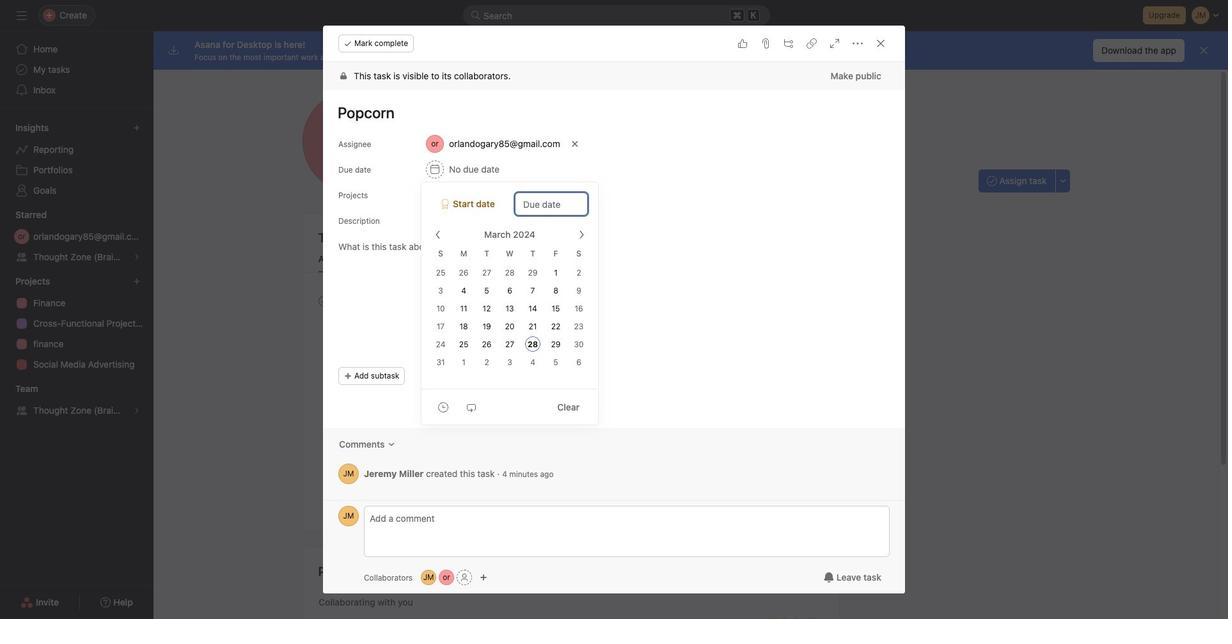Task type: describe. For each thing, give the bounding box(es) containing it.
add or remove collaborators image
[[480, 574, 488, 582]]

copy task link image
[[807, 38, 817, 49]]

0 likes. click to like this task image
[[738, 38, 748, 49]]

1 add or remove collaborators image from the left
[[421, 570, 437, 586]]

mark complete image
[[316, 293, 331, 309]]

add time image
[[438, 402, 449, 413]]

next month image
[[577, 230, 587, 240]]

previous month image
[[433, 230, 444, 240]]

close task pane image
[[876, 38, 887, 49]]

full screen image
[[830, 38, 840, 49]]

more actions for this task image
[[853, 38, 863, 49]]

attachments: add a file to this task, popcorn image
[[761, 38, 771, 49]]

insights element
[[0, 116, 154, 204]]

teams element
[[0, 378, 154, 424]]

set to repeat image
[[467, 402, 477, 413]]

dismiss image
[[1200, 45, 1210, 56]]

remove assignee image
[[571, 140, 579, 148]]

hide sidebar image
[[17, 10, 27, 20]]

Mark complete checkbox
[[316, 293, 331, 309]]

2 add or remove collaborators image from the left
[[439, 570, 455, 586]]

starred element
[[0, 204, 154, 270]]

global element
[[0, 31, 154, 108]]



Task type: vqa. For each thing, say whether or not it's contained in the screenshot.
More actions for this task image
yes



Task type: locate. For each thing, give the bounding box(es) containing it.
comments image
[[388, 441, 395, 449]]

0 horizontal spatial add or remove collaborators image
[[421, 570, 437, 586]]

open user profile image
[[339, 506, 359, 527]]

add subtask image
[[784, 38, 794, 49]]

tasks tabs tab list
[[303, 252, 839, 273]]

main content
[[323, 62, 906, 501]]

projects element
[[0, 270, 154, 378]]

Task Name text field
[[330, 98, 890, 127]]

popcorn dialog
[[323, 26, 906, 594]]

open user profile image
[[339, 464, 359, 485]]

Due date text field
[[515, 193, 588, 216]]

prominent image
[[471, 10, 481, 20]]

1 horizontal spatial add or remove collaborators image
[[439, 570, 455, 586]]

add or remove collaborators image
[[421, 570, 437, 586], [439, 570, 455, 586]]



